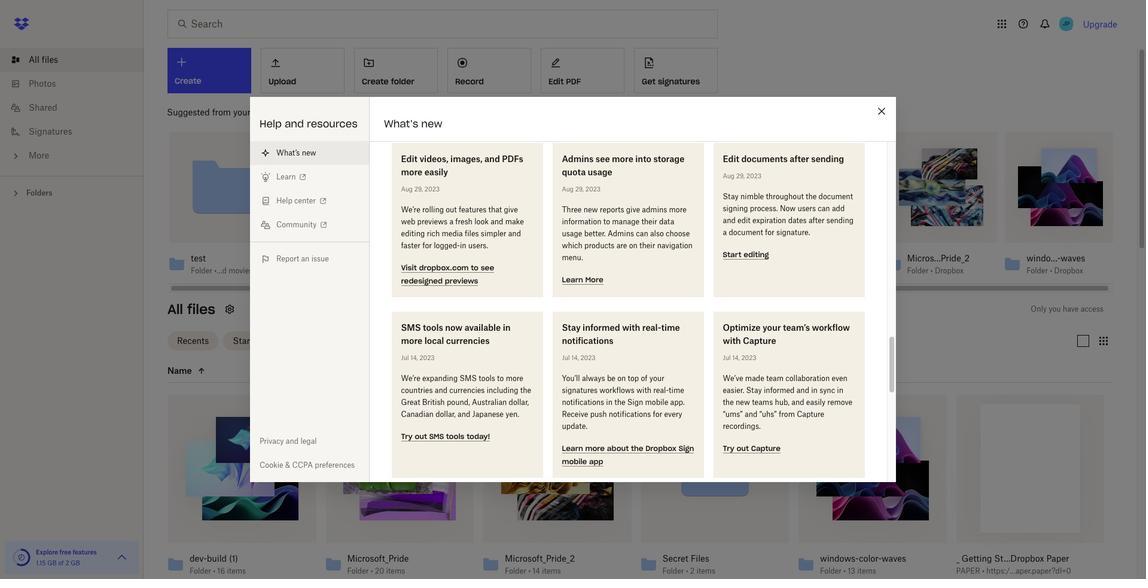 Task type: vqa. For each thing, say whether or not it's contained in the screenshot.


Task type: describe. For each thing, give the bounding box(es) containing it.
sms inside sms tools now available in more local currencies
[[401, 323, 421, 333]]

jul 14, 2023 for capture
[[723, 354, 757, 361]]

1 gb from the left
[[47, 560, 57, 567]]

posters
[[575, 253, 605, 263]]

more inside "learn more about the dropbox sign mobile app"
[[586, 444, 605, 453]]

1 vertical spatial document
[[729, 228, 763, 237]]

with inside stay informed with real-time notifications
[[622, 323, 641, 333]]

features inside we're rolling out features that give web previews a fresh look and make editing rich media files simpler and faster for logged-in users.
[[459, 205, 487, 214]]

help and resources dialog
[[250, 97, 896, 482]]

16
[[217, 566, 225, 575]]

paper
[[1047, 553, 1070, 563]]

1 vertical spatial dollar,
[[436, 410, 456, 419]]

0 horizontal spatial from
[[212, 107, 231, 117]]

reports
[[600, 205, 624, 214]]

help for help center
[[276, 196, 292, 205]]

in up remove
[[837, 386, 844, 395]]

folder inside the microsoft_pride folder • 20 items
[[347, 566, 369, 575]]

only you have access
[[1031, 305, 1104, 314]]

folder, secret files row
[[636, 395, 789, 579]]

out inside we're rolling out features that give web previews a fresh look and make editing rich media files simpler and faster for logged-in users.
[[446, 205, 457, 214]]

rolling
[[422, 205, 444, 214]]

time inside you'll always be on top of your signatures workflows with real-time notifications in the sign mobile app. receive push notifications for every update.
[[669, 386, 684, 395]]

0 vertical spatial what's
[[384, 118, 418, 130]]

and down pound,
[[458, 410, 471, 419]]

british
[[422, 398, 445, 407]]

record button
[[448, 48, 531, 93]]

folder inside dev-build (1) folder • dropbox
[[669, 266, 690, 275]]

dev-build (1) folder • 16 items
[[190, 553, 246, 575]]

1 vertical spatial their
[[640, 241, 655, 250]]

japanese
[[473, 410, 504, 419]]

…ret
[[577, 266, 592, 275]]

which
[[562, 241, 583, 250]]

and down make on the top left
[[508, 229, 521, 238]]

edit for edit documents after sending
[[723, 154, 740, 164]]

in inside you'll always be on top of your signatures workflows with real-time notifications in the sign mobile app. receive push notifications for every update.
[[606, 398, 613, 407]]

2 inside secret files folder • 2 items
[[690, 566, 695, 575]]

• inside the microsoft_pride_2 folder • 14 items
[[528, 566, 531, 575]]

1 horizontal spatial editing
[[744, 250, 769, 259]]

jul for stay informed with real-time notifications
[[562, 354, 570, 361]]

recents
[[177, 335, 209, 346]]

0 vertical spatial sending
[[812, 154, 844, 164]]

movie
[[549, 253, 573, 263]]

tools inside sms tools now available in more local currencies
[[423, 323, 443, 333]]

out for sms tools now available in more local currencies
[[415, 432, 427, 441]]

top
[[628, 374, 639, 383]]

and inside stay nimble throughout the document signing process. now users can add and edit expiration dates after sending a document for signature.
[[723, 216, 736, 225]]

you'll
[[562, 374, 580, 383]]

starred button
[[223, 331, 273, 350]]

we've
[[723, 374, 744, 383]]

signatures
[[29, 126, 72, 136]]

resources
[[307, 118, 358, 130]]

rich
[[427, 229, 440, 238]]

try out capture link
[[723, 443, 781, 454]]

expanding
[[422, 374, 458, 383]]

new up "videos,"
[[421, 118, 443, 130]]

new inside button
[[302, 148, 316, 157]]

jul for sms tools now available in more local currencies
[[401, 354, 409, 361]]

signature.
[[777, 228, 811, 237]]

folder inside secret files folder • 2 items
[[663, 566, 684, 575]]

mobile inside you'll always be on top of your signatures workflows with real-time notifications in the sign mobile app. receive push notifications for every update.
[[645, 398, 669, 407]]

to inside visit dropbox.com to see redesigned previews
[[471, 263, 479, 272]]

more image
[[10, 150, 22, 162]]

with inside "optimize your team's workflow with capture"
[[723, 336, 741, 346]]

items inside windows-color-waves folder • 13 items
[[858, 566, 877, 575]]

informed inside we've made team collaboration even easier. stay informed and in sync in the new teams hub, and easily remove "ums" and "uhs" from capture recordings.
[[764, 386, 795, 395]]

&
[[285, 461, 290, 470]]

build for dev-build (1) folder • dropbox
[[686, 253, 706, 263]]

_ getting st…dropbox paper button
[[957, 553, 1074, 564]]

1.15
[[36, 560, 46, 567]]

learn more
[[562, 275, 604, 284]]

three
[[562, 205, 582, 214]]

get signatures
[[642, 77, 700, 87]]

0 horizontal spatial your
[[233, 107, 251, 117]]

edit pdf button
[[541, 48, 625, 93]]

2 vertical spatial capture
[[751, 444, 781, 453]]

edit videos, images, and pdfs more easily
[[401, 154, 524, 177]]

media
[[442, 229, 463, 238]]

try for sms tools now available in more local currencies
[[401, 432, 413, 441]]

new inside we've made team collaboration even easier. stay informed and in sync in the new teams hub, and easily remove "ums" and "uhs" from capture recordings.
[[736, 398, 750, 407]]

get signatures button
[[634, 48, 718, 93]]

•…d
[[214, 266, 227, 275]]

aug for edit videos, images, and pdfs more easily
[[401, 186, 413, 193]]

dev-build (1) folder • dropbox
[[669, 253, 725, 275]]

and down that
[[491, 217, 504, 226]]

always
[[582, 374, 605, 383]]

• inside windows-color-waves folder • 13 items
[[844, 566, 846, 575]]

folders button
[[0, 184, 144, 202]]

paper
[[957, 566, 981, 575]]

every
[[665, 410, 682, 419]]

and up recordings.
[[745, 410, 758, 419]]

you
[[1049, 305, 1061, 314]]

see inside visit dropbox.com to see redesigned previews
[[481, 263, 494, 272]]

files inside we're rolling out features that give web previews a fresh look and make editing rich media files simpler and faster for logged-in users.
[[465, 229, 479, 238]]

dropbox inside micros…pride_2 folder • dropbox
[[935, 266, 964, 275]]

signatures inside button
[[658, 77, 700, 87]]

• inside micros…pride_2 folder • dropbox
[[931, 266, 933, 275]]

1 vertical spatial notifications
[[562, 398, 604, 407]]

to inside three new reports give admins more information to manage their data usage better. admins can also choose which products are on their navigation menu.
[[604, 217, 610, 226]]

real- inside you'll always be on top of your signatures workflows with real-time notifications in the sign mobile app. receive push notifications for every update.
[[654, 386, 669, 395]]

what's new inside button
[[276, 148, 316, 157]]

folder, dev-build (1) row
[[163, 395, 316, 579]]

out for optimize your team's workflow with capture
[[737, 444, 749, 453]]

more inside help and resources dialog
[[586, 275, 604, 284]]

folder inside test folder • …oft_pride
[[310, 266, 332, 275]]

from inside we've made team collaboration even easier. stay informed and in sync in the new teams hub, and easily remove "ums" and "uhs" from capture recordings.
[[779, 410, 795, 419]]

0 vertical spatial their
[[642, 217, 657, 226]]

on inside three new reports give admins more information to manage their data usage better. admins can also choose which products are on their navigation menu.
[[629, 241, 638, 250]]

optimize
[[723, 323, 761, 333]]

faster
[[401, 241, 421, 250]]

three new reports give admins more information to manage their data usage better. admins can also choose which products are on their navigation menu.
[[562, 205, 693, 262]]

microsoft_pride_2 button
[[505, 553, 605, 564]]

editing inside we're rolling out features that give web previews a fresh look and make editing rich media files simpler and faster for logged-in users.
[[401, 229, 425, 238]]

and down expanding
[[435, 386, 448, 395]]

0 vertical spatial more
[[29, 150, 49, 160]]

edit for edit videos, images, and pdfs more easily
[[401, 154, 418, 164]]

legal
[[301, 437, 317, 446]]

access
[[1081, 305, 1104, 314]]

folder inside movie posters folder • …ret files
[[549, 266, 571, 275]]

easily inside we've made team collaboration even easier. stay informed and in sync in the new teams hub, and easily remove "ums" and "uhs" from capture recordings.
[[807, 398, 826, 407]]

folder • …ret files button
[[549, 266, 613, 276]]

in inside we're rolling out features that give web previews a fresh look and make editing rich media files simpler and faster for logged-in users.
[[460, 241, 466, 250]]

stay inside we've made team collaboration even easier. stay informed and in sync in the new teams hub, and easily remove "ums" and "uhs" from capture recordings.
[[747, 386, 762, 395]]

windows-color-waves button
[[820, 553, 921, 564]]

folder inside windows-color-waves folder • 13 items
[[820, 566, 842, 575]]

documents
[[742, 154, 788, 164]]

learn more about the dropbox sign mobile app link
[[562, 443, 694, 467]]

stay for stay nimble throughout the document signing process. now users can add and edit expiration dates after sending a document for signature.
[[723, 192, 739, 201]]

information
[[562, 217, 602, 226]]

signatures inside you'll always be on top of your signatures workflows with real-time notifications in the sign mobile app. receive push notifications for every update.
[[562, 386, 598, 395]]

help for help and resources
[[260, 118, 282, 130]]

sync
[[820, 386, 835, 395]]

• inside test folder • …oft_pride
[[334, 266, 336, 275]]

dropbox image
[[10, 12, 34, 36]]

pound,
[[447, 398, 470, 407]]

folder • …t_pride_2 button
[[430, 266, 493, 276]]

and down collaboration
[[797, 386, 810, 395]]

workflows
[[600, 386, 635, 395]]

folder inside test folder •…d movies
[[191, 266, 212, 275]]

photos
[[29, 78, 56, 89]]

easier.
[[723, 386, 745, 395]]

for inside we're rolling out features that give web previews a fresh look and make editing rich media files simpler and faster for logged-in users.
[[423, 241, 432, 250]]

usage inside three new reports give admins more information to manage their data usage better. admins can also choose which products are on their navigation menu.
[[562, 229, 583, 238]]

color-
[[859, 553, 882, 563]]

fun images button
[[430, 253, 493, 264]]

2023 for see
[[586, 186, 601, 193]]

your inside "optimize your team's workflow with capture"
[[763, 323, 781, 333]]

"uhs"
[[760, 410, 777, 419]]

jul 14, 2023 for more
[[401, 354, 435, 361]]

cookie & ccpa preferences button
[[250, 454, 369, 478]]

0 vertical spatial after
[[790, 154, 810, 164]]

easily inside edit videos, images, and pdfs more easily
[[425, 167, 448, 177]]

test button
[[191, 253, 254, 264]]

1 horizontal spatial all files
[[168, 301, 215, 318]]

micros…pride_2 folder • dropbox
[[908, 253, 970, 275]]

even
[[832, 374, 848, 383]]

help center link
[[250, 189, 369, 213]]

make
[[505, 217, 524, 226]]

14, for more
[[411, 354, 418, 361]]

0 vertical spatial what's new
[[384, 118, 443, 130]]

ccpa
[[292, 461, 313, 470]]

about
[[607, 444, 629, 453]]

sign inside you'll always be on top of your signatures workflows with real-time notifications in the sign mobile app. receive push notifications for every update.
[[628, 398, 643, 407]]

build for dev-build (1) folder • 16 items
[[207, 553, 227, 563]]

and left legal
[[286, 437, 299, 446]]

help and resources
[[260, 118, 358, 130]]

a inside stay nimble throughout the document signing process. now users can add and edit expiration dates after sending a document for signature.
[[723, 228, 727, 237]]

folder, windows-color-waves row
[[794, 395, 947, 579]]

tools for try out sms tools today!
[[446, 432, 465, 441]]

all files list item
[[0, 48, 144, 72]]

https:/…aper.paper?dl=0
[[987, 566, 1072, 575]]

can inside three new reports give admins more information to manage their data usage better. admins can also choose which products are on their navigation menu.
[[636, 229, 649, 238]]

secret
[[663, 553, 689, 563]]

shared
[[29, 102, 57, 113]]

users
[[798, 204, 816, 213]]

and up what's new button
[[285, 118, 304, 130]]

micros…pride_2
[[908, 253, 970, 263]]

0 vertical spatial dollar,
[[509, 398, 529, 407]]

folder inside fun images folder • …t_pride_2
[[430, 266, 451, 275]]

on inside you'll always be on top of your signatures workflows with real-time notifications in the sign mobile app. receive push notifications for every update.
[[618, 374, 626, 383]]

the inside we've made team collaboration even easier. stay informed and in sync in the new teams hub, and easily remove "ums" and "uhs" from capture recordings.
[[723, 398, 734, 407]]

aug for admins see more into storage quota usage
[[562, 186, 574, 193]]

create
[[362, 77, 389, 87]]

all files link
[[10, 48, 144, 72]]

• inside the microsoft_pride folder • 20 items
[[371, 566, 373, 575]]

items inside secret files folder • 2 items
[[697, 566, 716, 575]]

admins inside three new reports give admins more information to manage their data usage better. admins can also choose which products are on their navigation menu.
[[608, 229, 634, 238]]

currencies inside we're expanding sms tools to more countries and currencies including the great british pound, australian dollar, canadian dollar, and japanese yen.
[[450, 386, 485, 395]]

signatures link
[[10, 120, 144, 144]]

admins
[[642, 205, 667, 214]]

more inside admins see more into storage quota usage
[[612, 154, 634, 164]]

of for gb
[[58, 560, 64, 567]]

look
[[475, 217, 489, 226]]

1 vertical spatial all
[[168, 301, 183, 318]]

• inside movie posters folder • …ret files
[[573, 266, 575, 275]]

now
[[780, 204, 796, 213]]

and right hub,
[[792, 398, 805, 407]]

items inside the dev-build (1) folder • 16 items
[[227, 566, 246, 575]]

admins inside admins see more into storage quota usage
[[562, 154, 594, 164]]

in left sync
[[812, 386, 818, 395]]

• inside secret files folder • 2 items
[[686, 566, 689, 575]]

we're expanding sms tools to more countries and currencies including the great british pound, australian dollar, canadian dollar, and japanese yen.
[[401, 374, 531, 419]]

now
[[445, 323, 463, 333]]

2023 for videos,
[[425, 186, 440, 193]]

can inside stay nimble throughout the document signing process. now users can add and edit expiration dates after sending a document for signature.
[[818, 204, 830, 213]]

videos,
[[420, 154, 449, 164]]

try for optimize your team's workflow with capture
[[723, 444, 735, 453]]

windo…-
[[1027, 253, 1061, 263]]

tools for we're expanding sms tools to more countries and currencies including the great british pound, australian dollar, canadian dollar, and japanese yen.
[[479, 374, 495, 383]]

report an issue link
[[250, 247, 369, 271]]

2 gb from the left
[[71, 560, 80, 567]]

nimble
[[741, 192, 764, 201]]

folder inside micros…pride_2 folder • dropbox
[[908, 266, 929, 275]]



Task type: locate. For each thing, give the bounding box(es) containing it.
1 vertical spatial we're
[[401, 374, 421, 383]]

(1) inside dev-build (1) folder • dropbox
[[708, 253, 717, 263]]

14
[[533, 566, 540, 575]]

the inside "learn more about the dropbox sign mobile app"
[[631, 444, 644, 453]]

sign down every
[[679, 444, 694, 453]]

secret files folder • 2 items
[[663, 553, 716, 575]]

editing up faster
[[401, 229, 425, 238]]

preferences
[[315, 461, 355, 470]]

(1) inside the dev-build (1) folder • 16 items
[[229, 553, 238, 563]]

2023 up rolling
[[425, 186, 440, 193]]

to inside we're expanding sms tools to more countries and currencies including the great british pound, australian dollar, canadian dollar, and japanese yen.
[[497, 374, 504, 383]]

folder inside the microsoft_pride_2 folder • 14 items
[[505, 566, 527, 575]]

what's up learn link
[[276, 148, 300, 157]]

what's inside button
[[276, 148, 300, 157]]

stay inside stay informed with real-time notifications
[[562, 323, 581, 333]]

(1) for dev-build (1) folder • 16 items
[[229, 553, 238, 563]]

jul 14, 2023 for notifications
[[562, 354, 596, 361]]

1 vertical spatial usage
[[562, 229, 583, 238]]

we're up countries
[[401, 374, 421, 383]]

test
[[191, 253, 206, 263]]

0 horizontal spatial waves
[[882, 553, 907, 563]]

capture down sync
[[797, 410, 825, 419]]

sms left now at the bottom left
[[401, 323, 421, 333]]

1 horizontal spatial admins
[[608, 229, 634, 238]]

1 vertical spatial build
[[207, 553, 227, 563]]

1 jul 14, 2023 from the left
[[401, 354, 435, 361]]

more inside edit videos, images, and pdfs more easily
[[401, 167, 423, 177]]

time
[[661, 323, 680, 333], [669, 386, 684, 395]]

0 vertical spatial files
[[594, 266, 610, 275]]

document up add at the top right
[[819, 192, 853, 201]]

fresh
[[456, 217, 473, 226]]

0 vertical spatial waves
[[1061, 253, 1086, 263]]

files inside secret files folder • 2 items
[[691, 553, 710, 563]]

1 vertical spatial dev-
[[190, 553, 207, 563]]

notifications inside stay informed with real-time notifications
[[562, 336, 614, 346]]

more inside we're expanding sms tools to more countries and currencies including the great british pound, australian dollar, canadian dollar, and japanese yen.
[[506, 374, 524, 383]]

1 vertical spatial time
[[669, 386, 684, 395]]

2 horizontal spatial folder • dropbox button
[[1027, 266, 1090, 276]]

0 vertical spatial help
[[260, 118, 282, 130]]

1 vertical spatial real-
[[654, 386, 669, 395]]

time inside stay informed with real-time notifications
[[661, 323, 680, 333]]

files up recents
[[187, 301, 215, 318]]

all
[[29, 54, 39, 65], [168, 301, 183, 318]]

out down canadian
[[415, 432, 427, 441]]

dev- for dev-build (1) folder • 16 items
[[190, 553, 207, 563]]

folder • dropbox button
[[669, 266, 732, 276], [908, 266, 971, 276], [1027, 266, 1090, 276]]

2 horizontal spatial 29,
[[736, 172, 745, 180]]

folder • dropbox button for waves
[[1027, 266, 1090, 276]]

privacy and legal link
[[250, 430, 369, 454]]

of inside explore free features 1.15 gb of 2 gb
[[58, 560, 64, 567]]

1 horizontal spatial build
[[686, 253, 706, 263]]

folder down fun
[[430, 266, 451, 275]]

0 vertical spatial for
[[765, 228, 775, 237]]

edit documents after sending
[[723, 154, 844, 164]]

folder •…d movies button
[[191, 266, 254, 276]]

currencies
[[446, 336, 490, 346], [450, 386, 485, 395]]

document down edit on the right top of the page
[[729, 228, 763, 237]]

folder down navigation
[[669, 266, 690, 275]]

14, up you'll
[[572, 354, 579, 361]]

and inside edit videos, images, and pdfs more easily
[[485, 154, 500, 164]]

give inside three new reports give admins more information to manage their data usage better. admins can also choose which products are on their navigation menu.
[[626, 205, 640, 214]]

0 horizontal spatial files
[[594, 266, 610, 275]]

sms down canadian
[[429, 432, 444, 441]]

more for edit videos, images, and pdfs more easily
[[401, 167, 423, 177]]

the inside stay nimble throughout the document signing process. now users can add and edit expiration dates after sending a document for signature.
[[806, 192, 817, 201]]

sms inside we're expanding sms tools to more countries and currencies including the great british pound, australian dollar, canadian dollar, and japanese yen.
[[460, 374, 477, 383]]

cookie & ccpa preferences
[[260, 461, 355, 470]]

1 horizontal spatial waves
[[1061, 253, 1086, 263]]

• inside windo…-waves folder • dropbox
[[1050, 266, 1053, 275]]

notifications down workflows
[[609, 410, 651, 419]]

tools left today!
[[446, 432, 465, 441]]

what's new
[[384, 118, 443, 130], [276, 148, 316, 157]]

1 jul from the left
[[401, 354, 409, 361]]

1 horizontal spatial sms
[[429, 432, 444, 441]]

all files up the photos at the top left of page
[[29, 54, 58, 65]]

microsoft_pride_2
[[505, 553, 575, 563]]

13
[[848, 566, 856, 575]]

only
[[1031, 305, 1047, 314]]

files down posters
[[594, 266, 610, 275]]

suggested
[[167, 107, 210, 117]]

their down "also"
[[640, 241, 655, 250]]

2 jul from the left
[[562, 354, 570, 361]]

for left every
[[653, 410, 663, 419]]

2 horizontal spatial to
[[604, 217, 610, 226]]

1 vertical spatial try
[[723, 444, 735, 453]]

aug
[[723, 172, 735, 180], [401, 186, 413, 193], [562, 186, 574, 193]]

0 horizontal spatial sms
[[401, 323, 421, 333]]

sms for we're expanding sms tools to more countries and currencies including the great british pound, australian dollar, canadian dollar, and japanese yen.
[[460, 374, 477, 383]]

in inside sms tools now available in more local currencies
[[503, 323, 511, 333]]

• inside fun images folder • …t_pride_2
[[453, 266, 456, 275]]

0 horizontal spatial see
[[481, 263, 494, 272]]

data
[[659, 217, 675, 226]]

2023 down local
[[420, 354, 435, 361]]

0 horizontal spatial aug 29, 2023
[[401, 186, 440, 193]]

start editing link
[[723, 249, 769, 260]]

we're inside we're rolling out features that give web previews a fresh look and make editing rich media files simpler and faster for logged-in users.
[[401, 205, 421, 214]]

features inside explore free features 1.15 gb of 2 gb
[[73, 549, 97, 556]]

mobile inside "learn more about the dropbox sign mobile app"
[[562, 457, 587, 466]]

1 horizontal spatial a
[[723, 228, 727, 237]]

dev- for dev-build (1) folder • dropbox
[[669, 253, 686, 263]]

1 horizontal spatial jul
[[562, 354, 570, 361]]

dropbox.com
[[419, 263, 469, 272]]

1 vertical spatial mobile
[[562, 457, 587, 466]]

the inside you'll always be on top of your signatures workflows with real-time notifications in the sign mobile app. receive push notifications for every update.
[[615, 398, 626, 407]]

center
[[294, 196, 316, 205]]

dropbox inside dev-build (1) folder • dropbox
[[696, 266, 725, 275]]

we're for edit videos, images, and pdfs more easily
[[401, 205, 421, 214]]

2 horizontal spatial stay
[[747, 386, 762, 395]]

hub,
[[775, 398, 790, 407]]

out
[[446, 205, 457, 214], [415, 432, 427, 441], [737, 444, 749, 453]]

sending down add at the top right
[[827, 216, 854, 225]]

aug up web
[[401, 186, 413, 193]]

previews
[[417, 217, 448, 226], [445, 276, 478, 285]]

learn more about the dropbox sign mobile app
[[562, 444, 694, 466]]

0 vertical spatial previews
[[417, 217, 448, 226]]

1 horizontal spatial 29,
[[575, 186, 584, 193]]

previews down folder • …t_pride_2 button
[[445, 276, 478, 285]]

more left into
[[612, 154, 634, 164]]

countries
[[401, 386, 433, 395]]

1 horizontal spatial gb
[[71, 560, 80, 567]]

14, for capture
[[733, 354, 740, 361]]

sms for try out sms tools today!
[[429, 432, 444, 441]]

2023 for informed
[[581, 354, 596, 361]]

dev-build (1) button for dev-build (1) folder • dropbox
[[669, 253, 732, 264]]

items down secret files button
[[697, 566, 716, 575]]

folder left 14
[[505, 566, 527, 575]]

0 vertical spatial sms
[[401, 323, 421, 333]]

build down navigation
[[686, 253, 706, 263]]

try inside try out sms tools today! link
[[401, 432, 413, 441]]

• inside dev-build (1) folder • dropbox
[[692, 266, 694, 275]]

gb right 1.15
[[47, 560, 57, 567]]

29, for edit videos, images, and pdfs more easily
[[414, 186, 423, 193]]

for inside stay nimble throughout the document signing process. now users can add and edit expiration dates after sending a document for signature.
[[765, 228, 775, 237]]

we're for sms tools now available in more local currencies
[[401, 374, 421, 383]]

0 vertical spatial on
[[629, 241, 638, 250]]

2 jul 14, 2023 from the left
[[562, 354, 596, 361]]

0 horizontal spatial usage
[[562, 229, 583, 238]]

2 we're from the top
[[401, 374, 421, 383]]

0 vertical spatial learn
[[276, 172, 296, 181]]

see inside admins see more into storage quota usage
[[596, 154, 610, 164]]

more left local
[[401, 336, 423, 346]]

logged-
[[434, 241, 460, 250]]

0 horizontal spatial (1)
[[229, 553, 238, 563]]

quota
[[562, 167, 586, 177]]

aug 29, 2023 down quota
[[562, 186, 601, 193]]

1 horizontal spatial usage
[[588, 167, 613, 177]]

1 14, from the left
[[411, 354, 418, 361]]

3 jul from the left
[[723, 354, 731, 361]]

3 jul 14, 2023 from the left
[[723, 354, 757, 361]]

currencies up pound,
[[450, 386, 485, 395]]

29, for edit documents after sending
[[736, 172, 745, 180]]

1 vertical spatial can
[[636, 229, 649, 238]]

2 folder • dropbox button from the left
[[908, 266, 971, 276]]

the down workflows
[[615, 398, 626, 407]]

2023 down the documents
[[747, 172, 762, 180]]

editing
[[401, 229, 425, 238], [744, 250, 769, 259]]

dollar,
[[509, 398, 529, 407], [436, 410, 456, 419]]

dev-build (1) button inside row
[[190, 553, 290, 564]]

files inside all files link
[[42, 54, 58, 65]]

1 horizontal spatial (1)
[[708, 253, 717, 263]]

sending inside stay nimble throughout the document signing process. now users can add and edit expiration dates after sending a document for signature.
[[827, 216, 854, 225]]

collaboration
[[786, 374, 830, 383]]

jul up you'll
[[562, 354, 570, 361]]

the right including
[[521, 386, 531, 395]]

aug 29, 2023 for admins see more into storage quota usage
[[562, 186, 601, 193]]

you'll always be on top of your signatures workflows with real-time notifications in the sign mobile app. receive push notifications for every update.
[[562, 374, 685, 431]]

windo…-waves folder • dropbox
[[1027, 253, 1086, 275]]

0 horizontal spatial aug
[[401, 186, 413, 193]]

0 vertical spatial (1)
[[708, 253, 717, 263]]

1 horizontal spatial aug
[[562, 186, 574, 193]]

navigation
[[657, 241, 693, 250]]

better.
[[584, 229, 606, 238]]

sending up add at the top right
[[812, 154, 844, 164]]

14, up countries
[[411, 354, 418, 361]]

2023 for your
[[742, 354, 757, 361]]

and down the signing at the right
[[723, 216, 736, 225]]

29, down quota
[[575, 186, 584, 193]]

0 horizontal spatial of
[[58, 560, 64, 567]]

previews inside we're rolling out features that give web previews a fresh look and make editing rich media files simpler and faster for logged-in users.
[[417, 217, 448, 226]]

2023 for documents
[[747, 172, 762, 180]]

tools up local
[[423, 323, 443, 333]]

2 vertical spatial notifications
[[609, 410, 651, 419]]

of right top
[[641, 374, 648, 383]]

visit
[[401, 263, 417, 272]]

0 vertical spatial sign
[[628, 398, 643, 407]]

help inside help center link
[[276, 196, 292, 205]]

and
[[285, 118, 304, 130], [485, 154, 500, 164], [723, 216, 736, 225], [491, 217, 504, 226], [508, 229, 521, 238], [435, 386, 448, 395], [797, 386, 810, 395], [792, 398, 805, 407], [458, 410, 471, 419], [745, 410, 758, 419], [286, 437, 299, 446]]

the up users
[[806, 192, 817, 201]]

waves right windows-
[[882, 553, 907, 563]]

quota usage element
[[12, 548, 31, 567]]

signing
[[723, 204, 748, 213]]

dropbox inside windo…-waves folder • dropbox
[[1055, 266, 1084, 275]]

folder down issue
[[310, 266, 332, 275]]

3 folder • dropbox button from the left
[[1027, 266, 1090, 276]]

3 items from the left
[[542, 566, 561, 575]]

5 items from the left
[[858, 566, 877, 575]]

aug for edit documents after sending
[[723, 172, 735, 180]]

more up data
[[669, 205, 687, 214]]

4 items from the left
[[697, 566, 716, 575]]

we're rolling out features that give web previews a fresh look and make editing rich media files simpler and faster for logged-in users.
[[401, 205, 524, 250]]

try down canadian
[[401, 432, 413, 441]]

tools
[[423, 323, 443, 333], [479, 374, 495, 383], [446, 432, 465, 441]]

give up make on the top left
[[504, 205, 518, 214]]

microsoft_pride
[[347, 553, 409, 563]]

a inside we're rolling out features that give web previews a fresh look and make editing rich media files simpler and faster for logged-in users.
[[450, 217, 454, 226]]

• inside the dev-build (1) folder • 16 items
[[213, 566, 215, 575]]

with inside you'll always be on top of your signatures workflows with real-time notifications in the sign mobile app. receive push notifications for every update.
[[637, 386, 652, 395]]

out up fresh
[[446, 205, 457, 214]]

items right 16
[[227, 566, 246, 575]]

build inside the dev-build (1) folder • 16 items
[[207, 553, 227, 563]]

dollar, up the yen.
[[509, 398, 529, 407]]

capture inside "optimize your team's workflow with capture"
[[743, 336, 777, 346]]

a up "media"
[[450, 217, 454, 226]]

edit left "videos,"
[[401, 154, 418, 164]]

edit for edit pdf
[[549, 77, 564, 87]]

edit pdf
[[549, 77, 581, 87]]

dropbox down every
[[646, 444, 677, 453]]

more up app
[[586, 444, 605, 453]]

0 vertical spatial document
[[819, 192, 853, 201]]

test
[[310, 253, 327, 263]]

0 horizontal spatial jul 14, 2023
[[401, 354, 435, 361]]

0 horizontal spatial 14,
[[411, 354, 418, 361]]

waves inside windo…-waves folder • dropbox
[[1061, 253, 1086, 263]]

(1) for dev-build (1) folder • dropbox
[[708, 253, 717, 263]]

items down microsoft_pride_2 button
[[542, 566, 561, 575]]

folder down micros…pride_2
[[908, 266, 929, 275]]

files inside movie posters folder • …ret files
[[594, 266, 610, 275]]

mobile
[[645, 398, 669, 407], [562, 457, 587, 466]]

edit left pdf
[[549, 77, 564, 87]]

informed inside stay informed with real-time notifications
[[583, 323, 620, 333]]

folder
[[391, 77, 415, 87]]

0 horizontal spatial edit
[[401, 154, 418, 164]]

after down users
[[809, 216, 825, 225]]

learn for admins see more into storage quota usage
[[562, 275, 583, 284]]

learn
[[276, 172, 296, 181], [562, 275, 583, 284], [562, 444, 583, 453]]

from
[[212, 107, 231, 117], [779, 410, 795, 419]]

1 horizontal spatial signatures
[[658, 77, 700, 87]]

aug 29, 2023 up "nimble"
[[723, 172, 762, 180]]

of inside you'll always be on top of your signatures workflows with real-time notifications in the sign mobile app. receive push notifications for every update.
[[641, 374, 648, 383]]

stay up the signing at the right
[[723, 192, 739, 201]]

dev- inside dev-build (1) folder • dropbox
[[669, 253, 686, 263]]

0 vertical spatial out
[[446, 205, 457, 214]]

1 horizontal spatial what's
[[384, 118, 418, 130]]

29, for admins see more into storage quota usage
[[575, 186, 584, 193]]

folder inside the dev-build (1) folder • 16 items
[[190, 566, 211, 575]]

notifications up receive
[[562, 398, 604, 407]]

images,
[[451, 154, 483, 164]]

0 vertical spatial tools
[[423, 323, 443, 333]]

1 horizontal spatial stay
[[723, 192, 739, 201]]

what's new up learn link
[[276, 148, 316, 157]]

test button
[[310, 253, 374, 264]]

edit
[[549, 77, 564, 87], [401, 154, 418, 164], [723, 154, 740, 164]]

0 horizontal spatial sign
[[628, 398, 643, 407]]

admins up quota
[[562, 154, 594, 164]]

try out capture
[[723, 444, 781, 453]]

2 vertical spatial to
[[497, 374, 504, 383]]

that
[[489, 205, 502, 214]]

visit dropbox.com to see redesigned previews link
[[401, 262, 494, 286]]

learn for stay informed with real-time notifications
[[562, 444, 583, 453]]

of
[[641, 374, 648, 383], [58, 560, 64, 567]]

start
[[723, 250, 742, 259]]

more for three new reports give admins more information to manage their data usage better. admins can also choose which products are on their navigation menu.
[[669, 205, 687, 214]]

usage inside admins see more into storage quota usage
[[588, 167, 613, 177]]

folder down windo…-
[[1027, 266, 1048, 275]]

3 14, from the left
[[733, 354, 740, 361]]

folder, microsoft_pride row
[[321, 395, 474, 579]]

0 vertical spatial files
[[42, 54, 58, 65]]

sign inside "learn more about the dropbox sign mobile app"
[[679, 444, 694, 453]]

1 horizontal spatial files
[[187, 301, 215, 318]]

aug 29, 2023 up rolling
[[401, 186, 440, 193]]

jul up countries
[[401, 354, 409, 361]]

edit left the documents
[[723, 154, 740, 164]]

notifications
[[562, 336, 614, 346], [562, 398, 604, 407], [609, 410, 651, 419]]

aug 29, 2023 for edit videos, images, and pdfs more easily
[[401, 186, 440, 193]]

from down hub,
[[779, 410, 795, 419]]

all files up recents
[[168, 301, 215, 318]]

all files inside list item
[[29, 54, 58, 65]]

2 horizontal spatial jul
[[723, 354, 731, 361]]

get
[[642, 77, 656, 87]]

1 vertical spatial sms
[[460, 374, 477, 383]]

1 horizontal spatial from
[[779, 410, 795, 419]]

the inside we're expanding sms tools to more countries and currencies including the great british pound, australian dollar, canadian dollar, and japanese yen.
[[521, 386, 531, 395]]

your left activity
[[233, 107, 251, 117]]

local
[[425, 336, 444, 346]]

explore
[[36, 549, 58, 556]]

1 horizontal spatial your
[[650, 374, 665, 383]]

1 vertical spatial a
[[723, 228, 727, 237]]

edit inside button
[[549, 77, 564, 87]]

folder down 'secret'
[[663, 566, 684, 575]]

2 vertical spatial files
[[187, 301, 215, 318]]

learn inside "learn more about the dropbox sign mobile app"
[[562, 444, 583, 453]]

1 horizontal spatial for
[[653, 410, 663, 419]]

list containing all files
[[0, 41, 144, 176]]

build inside dev-build (1) folder • dropbox
[[686, 253, 706, 263]]

folder, microsoft_pride_2 row
[[479, 395, 632, 579]]

informed
[[583, 323, 620, 333], [764, 386, 795, 395]]

1 vertical spatial files
[[465, 229, 479, 238]]

jul
[[401, 354, 409, 361], [562, 354, 570, 361], [723, 354, 731, 361]]

dev-build (1) button for dev-build (1) folder • 16 items
[[190, 553, 290, 564]]

the right about
[[631, 444, 644, 453]]

1 horizontal spatial dev-
[[669, 253, 686, 263]]

0 horizontal spatial all files
[[29, 54, 58, 65]]

0 horizontal spatial can
[[636, 229, 649, 238]]

1 items from the left
[[227, 566, 246, 575]]

microsoft_pride folder • 20 items
[[347, 553, 409, 575]]

easily down sync
[[807, 398, 826, 407]]

dev-build (1) button down navigation
[[669, 253, 732, 264]]

what's
[[384, 118, 418, 130], [276, 148, 300, 157]]

folder down windows-
[[820, 566, 842, 575]]

14, for notifications
[[572, 354, 579, 361]]

jul for optimize your team's workflow with capture
[[723, 354, 731, 361]]

1 give from the left
[[504, 205, 518, 214]]

0 vertical spatial dev-
[[669, 253, 686, 263]]

0 horizontal spatial dev-
[[190, 553, 207, 563]]

previews inside visit dropbox.com to see redesigned previews
[[445, 276, 478, 285]]

0 horizontal spatial all
[[29, 54, 39, 65]]

1 horizontal spatial of
[[641, 374, 648, 383]]

new up "information"
[[584, 205, 598, 214]]

team's
[[783, 323, 810, 333]]

signatures down you'll
[[562, 386, 598, 395]]

0 horizontal spatial files
[[42, 54, 58, 65]]

folder left the 20
[[347, 566, 369, 575]]

files right 'secret'
[[691, 553, 710, 563]]

list
[[0, 41, 144, 176]]

2 14, from the left
[[572, 354, 579, 361]]

admins up are
[[608, 229, 634, 238]]

1 horizontal spatial all
[[168, 301, 183, 318]]

give inside we're rolling out features that give web previews a fresh look and make editing rich media files simpler and faster for logged-in users.
[[504, 205, 518, 214]]

…oft_pride
[[338, 266, 373, 275]]

all inside all files link
[[29, 54, 39, 65]]

help left center
[[276, 196, 292, 205]]

29, up rolling
[[414, 186, 423, 193]]

1 vertical spatial (1)
[[229, 553, 238, 563]]

capture inside we've made team collaboration even easier. stay informed and in sync in the new teams hub, and easily remove "ums" and "uhs" from capture recordings.
[[797, 410, 825, 419]]

0 horizontal spatial informed
[[583, 323, 620, 333]]

2023
[[747, 172, 762, 180], [425, 186, 440, 193], [586, 186, 601, 193], [420, 354, 435, 361], [581, 354, 596, 361], [742, 354, 757, 361]]

stay for stay informed with real-time notifications
[[562, 323, 581, 333]]

waves inside windows-color-waves folder • 13 items
[[882, 553, 907, 563]]

1 vertical spatial out
[[415, 432, 427, 441]]

2 give from the left
[[626, 205, 640, 214]]

fun images folder • …t_pride_2
[[430, 253, 493, 275]]

1 folder • dropbox button from the left
[[669, 266, 732, 276]]

2 horizontal spatial for
[[765, 228, 775, 237]]

2 items from the left
[[386, 566, 405, 575]]

and left the pdfs
[[485, 154, 500, 164]]

currencies down now at the bottom left
[[446, 336, 490, 346]]

real- inside stay informed with real-time notifications
[[643, 323, 661, 333]]

try
[[401, 432, 413, 441], [723, 444, 735, 453]]

test folder •…d movies
[[191, 253, 253, 275]]

free
[[60, 549, 71, 556]]

more for sms tools now available in more local currencies
[[401, 336, 423, 346]]

of for top
[[641, 374, 648, 383]]

• inside _ getting st…dropbox paper paper • https:/…aper.paper?dl=0
[[983, 566, 985, 575]]

from right suggested on the left top of the page
[[212, 107, 231, 117]]

features right free
[[73, 549, 97, 556]]

1 vertical spatial to
[[471, 263, 479, 272]]

1 vertical spatial more
[[586, 275, 604, 284]]

_
[[957, 553, 960, 563]]

items down windows-color-waves button
[[858, 566, 877, 575]]

0 horizontal spatial give
[[504, 205, 518, 214]]

folder inside windo…-waves folder • dropbox
[[1027, 266, 1048, 275]]

files
[[594, 266, 610, 275], [691, 553, 710, 563]]

2 vertical spatial out
[[737, 444, 749, 453]]

file, _ getting started with dropbox paper.paper row
[[952, 395, 1105, 579]]

jul up 'we've'
[[723, 354, 731, 361]]

1 vertical spatial signatures
[[562, 386, 598, 395]]

1 horizontal spatial 14,
[[572, 354, 579, 361]]

1 vertical spatial after
[[809, 216, 825, 225]]

more for we're expanding sms tools to more countries and currencies including the great british pound, australian dollar, canadian dollar, and japanese yen.
[[506, 374, 524, 383]]

1 horizontal spatial try
[[723, 444, 735, 453]]

try inside try out capture link
[[723, 444, 735, 453]]

0 horizontal spatial easily
[[425, 167, 448, 177]]

1 horizontal spatial dollar,
[[509, 398, 529, 407]]

after inside stay nimble throughout the document signing process. now users can add and edit expiration dates after sending a document for signature.
[[809, 216, 825, 225]]

sign down workflows
[[628, 398, 643, 407]]

usage right quota
[[588, 167, 613, 177]]

folder • dropbox button for build
[[669, 266, 732, 276]]

for inside you'll always be on top of your signatures workflows with real-time notifications in the sign mobile app. receive push notifications for every update.
[[653, 410, 663, 419]]

0 vertical spatial we're
[[401, 205, 421, 214]]

files up the photos at the top left of page
[[42, 54, 58, 65]]

0 vertical spatial try
[[401, 432, 413, 441]]

aug 29, 2023 for edit documents after sending
[[723, 172, 762, 180]]

report
[[276, 254, 299, 263]]

1 horizontal spatial what's new
[[384, 118, 443, 130]]

2023 for tools
[[420, 354, 435, 361]]

with down top
[[637, 386, 652, 395]]

your inside you'll always be on top of your signatures workflows with real-time notifications in the sign mobile app. receive push notifications for every update.
[[650, 374, 665, 383]]

recents button
[[168, 331, 219, 350]]

we're inside we're expanding sms tools to more countries and currencies including the great british pound, australian dollar, canadian dollar, and japanese yen.
[[401, 374, 421, 383]]

1 we're from the top
[[401, 205, 421, 214]]

1 vertical spatial sending
[[827, 216, 854, 225]]

folder • dropbox button for folder
[[908, 266, 971, 276]]

new down "easier."
[[736, 398, 750, 407]]

what's new up "videos,"
[[384, 118, 443, 130]]

windo…-waves button
[[1027, 253, 1090, 264]]

2 horizontal spatial aug 29, 2023
[[723, 172, 762, 180]]

0 vertical spatial your
[[233, 107, 251, 117]]

items inside the microsoft_pride folder • 20 items
[[386, 566, 405, 575]]

0 vertical spatial with
[[622, 323, 641, 333]]

1 horizontal spatial tools
[[446, 432, 465, 441]]



